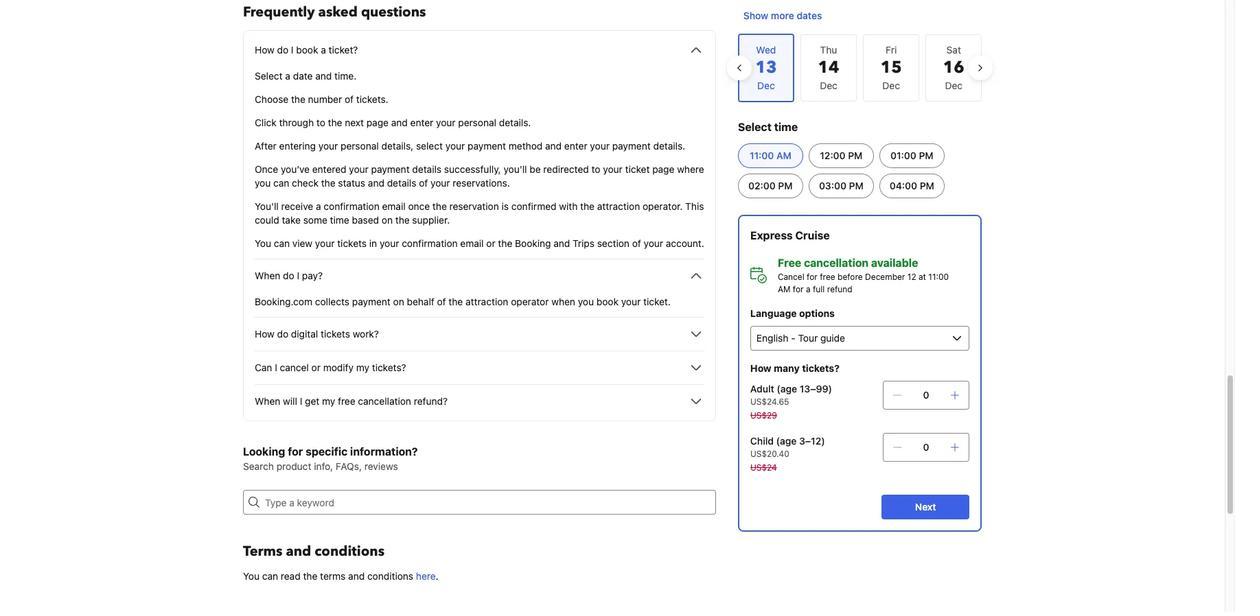 Task type: vqa. For each thing, say whether or not it's contained in the screenshot.
"or" to the bottom
yes



Task type: locate. For each thing, give the bounding box(es) containing it.
on
[[382, 214, 393, 226], [393, 296, 404, 308]]

0 vertical spatial confirmation
[[324, 201, 380, 212]]

refund?
[[414, 396, 448, 407]]

free for cancellation
[[820, 272, 836, 282]]

0 vertical spatial time
[[775, 121, 798, 133]]

can down you've
[[274, 177, 290, 189]]

time up 11:00 am
[[775, 121, 798, 133]]

booking.com collects payment on behalf of the attraction operator when you book your ticket.
[[255, 296, 671, 308]]

time right some
[[330, 214, 350, 226]]

and up read
[[286, 543, 311, 561]]

dec for 16
[[946, 80, 963, 91]]

of right behalf
[[437, 296, 446, 308]]

you down terms
[[243, 571, 260, 583]]

tickets?
[[372, 362, 407, 374], [803, 363, 840, 374]]

(age down many
[[777, 383, 798, 395]]

03:00
[[820, 180, 847, 192]]

for up product
[[288, 446, 303, 458]]

when up the booking.com
[[255, 270, 281, 282]]

0 horizontal spatial to
[[317, 117, 326, 128]]

number
[[308, 93, 342, 105]]

1 vertical spatial page
[[653, 164, 675, 175]]

attraction down when do i pay? dropdown button
[[466, 296, 509, 308]]

i for pay?
[[297, 270, 300, 282]]

0 horizontal spatial cancellation
[[358, 396, 412, 407]]

1 vertical spatial 0
[[924, 442, 930, 453]]

will
[[283, 396, 297, 407]]

0 vertical spatial you
[[255, 177, 271, 189]]

once
[[408, 201, 430, 212]]

tickets left work? at the bottom left
[[321, 328, 350, 340]]

language
[[751, 308, 797, 319]]

enter up 'redirected'
[[565, 140, 588, 152]]

method
[[509, 140, 543, 152]]

can inside once you've entered your payment details successfully, you'll be redirected to your ticket page where you can check the status and details of your reservations.
[[274, 177, 290, 189]]

select inside how do i book a ticket? element
[[255, 70, 283, 82]]

payment inside once you've entered your payment details successfully, you'll be redirected to your ticket page where you can check the status and details of your reservations.
[[371, 164, 410, 175]]

1 vertical spatial conditions
[[368, 571, 414, 583]]

1 horizontal spatial my
[[356, 362, 370, 374]]

operator.
[[643, 201, 683, 212]]

1 vertical spatial cancellation
[[358, 396, 412, 407]]

i left pay? at the left top of page
[[297, 270, 300, 282]]

how do i book a ticket? button
[[255, 42, 705, 58]]

us$29
[[751, 411, 778, 421]]

i up date on the left of page
[[291, 44, 294, 56]]

a inside "free cancellation available cancel for free before december 12 at 11:00 am for a full refund"
[[807, 284, 811, 295]]

get
[[305, 396, 320, 407]]

dec inside sat 16 dec
[[946, 80, 963, 91]]

terms
[[243, 543, 283, 561]]

options
[[800, 308, 835, 319]]

1 vertical spatial personal
[[341, 140, 379, 152]]

1 horizontal spatial 11:00
[[929, 272, 950, 282]]

dec down 14 at the top right of page
[[821, 80, 838, 91]]

0 vertical spatial enter
[[411, 117, 434, 128]]

conditions left "here" link
[[368, 571, 414, 583]]

pm for 12:00 pm
[[849, 150, 863, 161]]

dec inside thu 14 dec
[[821, 80, 838, 91]]

personal
[[459, 117, 497, 128], [341, 140, 379, 152]]

when left will
[[255, 396, 281, 407]]

select a date and time.
[[255, 70, 357, 82]]

1 horizontal spatial dec
[[883, 80, 901, 91]]

conditions
[[315, 543, 385, 561], [368, 571, 414, 583]]

details.
[[499, 117, 531, 128], [654, 140, 686, 152]]

pay?
[[302, 270, 323, 282]]

2 horizontal spatial for
[[807, 272, 818, 282]]

cancel
[[280, 362, 309, 374]]

1 vertical spatial free
[[338, 396, 356, 407]]

email left once
[[382, 201, 406, 212]]

0 vertical spatial select
[[255, 70, 283, 82]]

time inside you'll receive a confirmation email once the reservation is confirmed with the attraction operator. this could take some time based on the supplier.
[[330, 214, 350, 226]]

on right based
[[382, 214, 393, 226]]

to inside once you've entered your payment details successfully, you'll be redirected to your ticket page where you can check the status and details of your reservations.
[[592, 164, 601, 175]]

i right will
[[300, 396, 303, 407]]

ticket.
[[644, 296, 671, 308]]

1 horizontal spatial cancellation
[[805, 257, 869, 269]]

11:00 right the at
[[929, 272, 950, 282]]

when inside dropdown button
[[255, 270, 281, 282]]

1 vertical spatial my
[[322, 396, 335, 407]]

a inside you'll receive a confirmation email once the reservation is confirmed with the attraction operator. this could take some time based on the supplier.
[[316, 201, 321, 212]]

attraction up section in the top of the page
[[598, 201, 640, 212]]

be
[[530, 164, 541, 175]]

take
[[282, 214, 301, 226]]

do for tickets
[[277, 328, 289, 340]]

select
[[255, 70, 283, 82], [739, 121, 772, 133]]

1 horizontal spatial you
[[578, 296, 594, 308]]

do up select a date and time.
[[277, 44, 289, 56]]

info,
[[314, 461, 333, 473]]

the down "entered" at the top left of the page
[[321, 177, 336, 189]]

payment down details,
[[371, 164, 410, 175]]

1 when from the top
[[255, 270, 281, 282]]

1 horizontal spatial confirmation
[[402, 238, 458, 249]]

for down cancel
[[793, 284, 804, 295]]

show
[[744, 10, 769, 21]]

1 vertical spatial am
[[778, 284, 791, 295]]

1 vertical spatial to
[[592, 164, 601, 175]]

pm right 04:00 at the right
[[920, 180, 935, 192]]

free inside dropdown button
[[338, 396, 356, 407]]

details. up where
[[654, 140, 686, 152]]

personal up after entering your personal details, select your payment method and enter your payment details.
[[459, 117, 497, 128]]

when for when will i get my free cancellation refund?
[[255, 396, 281, 407]]

do for book
[[277, 44, 289, 56]]

you for you can view your tickets in your confirmation email or the booking and trips section of your account.
[[255, 238, 271, 249]]

choose
[[255, 93, 289, 105]]

how up can
[[255, 328, 275, 340]]

of up once
[[419, 177, 428, 189]]

11:00 down select time at the right top
[[750, 150, 775, 161]]

you inside how do i book a ticket? element
[[255, 238, 271, 249]]

conditions up you can read the terms and conditions here .
[[315, 543, 385, 561]]

pm for 04:00 pm
[[920, 180, 935, 192]]

once
[[255, 164, 278, 175]]

free right get
[[338, 396, 356, 407]]

tickets left in
[[337, 238, 367, 249]]

02:00
[[749, 180, 776, 192]]

a up some
[[316, 201, 321, 212]]

2 vertical spatial do
[[277, 328, 289, 340]]

us$24
[[751, 463, 778, 473]]

reservation
[[450, 201, 499, 212]]

0 vertical spatial do
[[277, 44, 289, 56]]

2 horizontal spatial dec
[[946, 80, 963, 91]]

time
[[775, 121, 798, 133], [330, 214, 350, 226]]

am down select time at the right top
[[777, 150, 792, 161]]

1 0 from the top
[[924, 390, 930, 401]]

on inside you'll receive a confirmation email once the reservation is confirmed with the attraction operator. this could take some time based on the supplier.
[[382, 214, 393, 226]]

for inside looking for specific information? search product info, faqs, reviews
[[288, 446, 303, 458]]

0 vertical spatial you
[[255, 238, 271, 249]]

details down select
[[413, 164, 442, 175]]

email
[[382, 201, 406, 212], [461, 238, 484, 249]]

payment up work? at the bottom left
[[352, 296, 391, 308]]

successfully,
[[444, 164, 501, 175]]

cancellation up before
[[805, 257, 869, 269]]

1 vertical spatial email
[[461, 238, 484, 249]]

0 vertical spatial email
[[382, 201, 406, 212]]

email inside you'll receive a confirmation email once the reservation is confirmed with the attraction operator. this could take some time based on the supplier.
[[382, 201, 406, 212]]

the
[[291, 93, 306, 105], [328, 117, 342, 128], [321, 177, 336, 189], [433, 201, 447, 212], [581, 201, 595, 212], [396, 214, 410, 226], [498, 238, 513, 249], [449, 296, 463, 308], [303, 571, 318, 583]]

2 0 from the top
[[924, 442, 930, 453]]

13–99)
[[800, 383, 833, 395]]

1 vertical spatial confirmation
[[402, 238, 458, 249]]

the right read
[[303, 571, 318, 583]]

section
[[598, 238, 630, 249]]

and up 'redirected'
[[546, 140, 562, 152]]

select for select time
[[739, 121, 772, 133]]

cancellation inside dropdown button
[[358, 396, 412, 407]]

1 vertical spatial or
[[312, 362, 321, 374]]

0 horizontal spatial page
[[367, 117, 389, 128]]

do left pay? at the left top of page
[[283, 270, 295, 282]]

0 vertical spatial tickets
[[337, 238, 367, 249]]

how down frequently
[[255, 44, 275, 56]]

i for book
[[291, 44, 294, 56]]

11:00 inside "free cancellation available cancel for free before december 12 at 11:00 am for a full refund"
[[929, 272, 950, 282]]

on left behalf
[[393, 296, 404, 308]]

0 vertical spatial (age
[[777, 383, 798, 395]]

pm for 03:00 pm
[[850, 180, 864, 192]]

tickets? inside can i cancel or modify my tickets? dropdown button
[[372, 362, 407, 374]]

receive
[[281, 201, 313, 212]]

my right get
[[322, 396, 335, 407]]

you down 'once'
[[255, 177, 271, 189]]

0 horizontal spatial details.
[[499, 117, 531, 128]]

1 horizontal spatial book
[[597, 296, 619, 308]]

1 vertical spatial do
[[283, 270, 295, 282]]

a left date on the left of page
[[285, 70, 291, 82]]

december
[[866, 272, 906, 282]]

how for how many tickets?
[[751, 363, 772, 374]]

show more dates
[[744, 10, 823, 21]]

0 horizontal spatial attraction
[[466, 296, 509, 308]]

0 vertical spatial how
[[255, 44, 275, 56]]

do left digital
[[277, 328, 289, 340]]

(age inside child (age 3–12) us$20.40
[[777, 436, 797, 447]]

1 horizontal spatial free
[[820, 272, 836, 282]]

1 vertical spatial you
[[243, 571, 260, 583]]

confirmation up based
[[324, 201, 380, 212]]

0 vertical spatial free
[[820, 272, 836, 282]]

details
[[413, 164, 442, 175], [387, 177, 417, 189]]

email down you'll receive a confirmation email once the reservation is confirmed with the attraction operator. this could take some time based on the supplier.
[[461, 238, 484, 249]]

2 vertical spatial how
[[751, 363, 772, 374]]

16
[[944, 56, 965, 79]]

you right when
[[578, 296, 594, 308]]

am inside "free cancellation available cancel for free before december 12 at 11:00 am for a full refund"
[[778, 284, 791, 295]]

you down could
[[255, 238, 271, 249]]

1 vertical spatial enter
[[565, 140, 588, 152]]

1 vertical spatial 11:00
[[929, 272, 950, 282]]

1 horizontal spatial to
[[592, 164, 601, 175]]

dec for 15
[[883, 80, 901, 91]]

(age for 3–12)
[[777, 436, 797, 447]]

0 vertical spatial my
[[356, 362, 370, 374]]

you inside once you've entered your payment details successfully, you'll be redirected to your ticket page where you can check the status and details of your reservations.
[[255, 177, 271, 189]]

free up full
[[820, 272, 836, 282]]

0 vertical spatial or
[[487, 238, 496, 249]]

and right date on the left of page
[[316, 70, 332, 82]]

1 horizontal spatial select
[[739, 121, 772, 133]]

how up adult
[[751, 363, 772, 374]]

adult
[[751, 383, 775, 395]]

a left full
[[807, 284, 811, 295]]

0
[[924, 390, 930, 401], [924, 442, 930, 453]]

or inside how do i book a ticket? element
[[487, 238, 496, 249]]

select for select a date and time.
[[255, 70, 283, 82]]

a left ticket?
[[321, 44, 326, 56]]

when
[[552, 296, 576, 308]]

1 vertical spatial (age
[[777, 436, 797, 447]]

date
[[293, 70, 313, 82]]

cancellation left refund?
[[358, 396, 412, 407]]

0 horizontal spatial my
[[322, 396, 335, 407]]

03:00 pm
[[820, 180, 864, 192]]

entered
[[312, 164, 347, 175]]

can left view
[[274, 238, 290, 249]]

0 horizontal spatial free
[[338, 396, 356, 407]]

0 vertical spatial 0
[[924, 390, 930, 401]]

tickets? up 13–99)
[[803, 363, 840, 374]]

0 vertical spatial page
[[367, 117, 389, 128]]

to right 'redirected'
[[592, 164, 601, 175]]

1 horizontal spatial or
[[487, 238, 496, 249]]

when
[[255, 270, 281, 282], [255, 396, 281, 407]]

do
[[277, 44, 289, 56], [283, 270, 295, 282], [277, 328, 289, 340]]

reviews
[[365, 461, 398, 473]]

confirmation down the "supplier."
[[402, 238, 458, 249]]

dec down "15"
[[883, 80, 901, 91]]

page right ticket
[[653, 164, 675, 175]]

asked
[[318, 3, 358, 21]]

you'll receive a confirmation email once the reservation is confirmed with the attraction operator. this could take some time based on the supplier.
[[255, 201, 705, 226]]

3–12)
[[800, 436, 826, 447]]

0 horizontal spatial email
[[382, 201, 406, 212]]

free for will
[[338, 396, 356, 407]]

0 horizontal spatial 11:00
[[750, 150, 775, 161]]

1 vertical spatial details.
[[654, 140, 686, 152]]

(age up us$20.40
[[777, 436, 797, 447]]

0 vertical spatial conditions
[[315, 543, 385, 561]]

book right when
[[597, 296, 619, 308]]

or right cancel
[[312, 362, 321, 374]]

1 dec from the left
[[821, 80, 838, 91]]

how many tickets?
[[751, 363, 840, 374]]

and right status
[[368, 177, 385, 189]]

0 horizontal spatial time
[[330, 214, 350, 226]]

dec down '16'
[[946, 80, 963, 91]]

i inside dropdown button
[[300, 396, 303, 407]]

1 vertical spatial time
[[330, 214, 350, 226]]

my right the modify
[[356, 362, 370, 374]]

in
[[370, 238, 377, 249]]

collects
[[315, 296, 350, 308]]

2 dec from the left
[[883, 80, 901, 91]]

0 vertical spatial cancellation
[[805, 257, 869, 269]]

tickets? down work? at the bottom left
[[372, 362, 407, 374]]

0 horizontal spatial select
[[255, 70, 283, 82]]

confirmation inside you'll receive a confirmation email once the reservation is confirmed with the attraction operator. this could take some time based on the supplier.
[[324, 201, 380, 212]]

select up choose
[[255, 70, 283, 82]]

pm right 02:00
[[779, 180, 793, 192]]

to down choose the number of tickets. at the top left of page
[[317, 117, 326, 128]]

0 vertical spatial when
[[255, 270, 281, 282]]

enter up select
[[411, 117, 434, 128]]

can
[[255, 362, 272, 374]]

free inside "free cancellation available cancel for free before december 12 at 11:00 am for a full refund"
[[820, 272, 836, 282]]

(age inside adult (age 13–99) us$24.65
[[777, 383, 798, 395]]

and right 'terms'
[[348, 571, 365, 583]]

us$20.40
[[751, 449, 790, 460]]

personal down next
[[341, 140, 379, 152]]

show more dates button
[[739, 3, 828, 28]]

the inside once you've entered your payment details successfully, you'll be redirected to your ticket page where you can check the status and details of your reservations.
[[321, 177, 336, 189]]

1 horizontal spatial email
[[461, 238, 484, 249]]

us$24.65
[[751, 397, 790, 407]]

1 horizontal spatial page
[[653, 164, 675, 175]]

1 vertical spatial how
[[255, 328, 275, 340]]

can
[[274, 177, 290, 189], [274, 238, 290, 249], [262, 571, 278, 583]]

select up 11:00 am
[[739, 121, 772, 133]]

2 vertical spatial for
[[288, 446, 303, 458]]

for up full
[[807, 272, 818, 282]]

or inside dropdown button
[[312, 362, 321, 374]]

the down when do i pay? dropdown button
[[449, 296, 463, 308]]

how for how do digital tickets work?
[[255, 328, 275, 340]]

1 vertical spatial when
[[255, 396, 281, 407]]

when inside dropdown button
[[255, 396, 281, 407]]

book up select a date and time.
[[296, 44, 318, 56]]

0 vertical spatial personal
[[459, 117, 497, 128]]

free
[[778, 257, 802, 269]]

region
[[728, 28, 993, 108]]

1 horizontal spatial time
[[775, 121, 798, 133]]

search
[[243, 461, 274, 473]]

the down once
[[396, 214, 410, 226]]

1 horizontal spatial enter
[[565, 140, 588, 152]]

1 horizontal spatial attraction
[[598, 201, 640, 212]]

3 dec from the left
[[946, 80, 963, 91]]

the up the "supplier."
[[433, 201, 447, 212]]

terms
[[320, 571, 346, 583]]

1 vertical spatial book
[[597, 296, 619, 308]]

details. up method on the left
[[499, 117, 531, 128]]

of
[[345, 93, 354, 105], [419, 177, 428, 189], [633, 238, 642, 249], [437, 296, 446, 308]]

next
[[916, 502, 937, 513]]

0 vertical spatial attraction
[[598, 201, 640, 212]]

1 vertical spatial tickets
[[321, 328, 350, 340]]

0 vertical spatial to
[[317, 117, 326, 128]]

dec inside the fri 15 dec
[[883, 80, 901, 91]]

0 horizontal spatial dec
[[821, 80, 838, 91]]

free
[[820, 272, 836, 282], [338, 396, 356, 407]]

0 vertical spatial on
[[382, 214, 393, 226]]

or down you'll receive a confirmation email once the reservation is confirmed with the attraction operator. this could take some time based on the supplier.
[[487, 238, 496, 249]]

more
[[771, 10, 795, 21]]

the left booking
[[498, 238, 513, 249]]

0 vertical spatial can
[[274, 177, 290, 189]]

2 when from the top
[[255, 396, 281, 407]]

my inside dropdown button
[[322, 396, 335, 407]]

0 horizontal spatial confirmation
[[324, 201, 380, 212]]

pm for 01:00 pm
[[920, 150, 934, 161]]

0 horizontal spatial or
[[312, 362, 321, 374]]

pm right 12:00
[[849, 150, 863, 161]]

1 vertical spatial can
[[274, 238, 290, 249]]

with
[[559, 201, 578, 212]]

0 vertical spatial book
[[296, 44, 318, 56]]

am down cancel
[[778, 284, 791, 295]]

pm right 03:00
[[850, 180, 864, 192]]

information?
[[350, 446, 418, 458]]

0 for adult (age 13–99)
[[924, 390, 930, 401]]

1 vertical spatial select
[[739, 121, 772, 133]]

how for how do i book a ticket?
[[255, 44, 275, 56]]

details up once
[[387, 177, 417, 189]]

to
[[317, 117, 326, 128], [592, 164, 601, 175]]

0 horizontal spatial book
[[296, 44, 318, 56]]

0 horizontal spatial for
[[288, 446, 303, 458]]

1 vertical spatial for
[[793, 284, 804, 295]]

before
[[838, 272, 863, 282]]



Task type: describe. For each thing, give the bounding box(es) containing it.
14
[[819, 56, 840, 79]]

payment up ticket
[[613, 140, 651, 152]]

questions
[[361, 3, 426, 21]]

can for read
[[262, 571, 278, 583]]

attraction inside you'll receive a confirmation email once the reservation is confirmed with the attraction operator. this could take some time based on the supplier.
[[598, 201, 640, 212]]

of inside once you've entered your payment details successfully, you'll be redirected to your ticket page where you can check the status and details of your reservations.
[[419, 177, 428, 189]]

1 horizontal spatial personal
[[459, 117, 497, 128]]

12:00
[[821, 150, 846, 161]]

is
[[502, 201, 509, 212]]

cruise
[[796, 229, 830, 242]]

frequently asked questions
[[243, 3, 426, 21]]

through
[[279, 117, 314, 128]]

how do i book a ticket?
[[255, 44, 358, 56]]

tickets inside how do i book a ticket? element
[[337, 238, 367, 249]]

looking
[[243, 446, 285, 458]]

once you've entered your payment details successfully, you'll be redirected to your ticket page where you can check the status and details of your reservations.
[[255, 164, 705, 189]]

when will i get my free cancellation refund? button
[[255, 394, 705, 410]]

adult (age 13–99) us$24.65
[[751, 383, 833, 407]]

when do i pay? button
[[255, 268, 705, 284]]

do for pay?
[[283, 270, 295, 282]]

pm for 02:00 pm
[[779, 180, 793, 192]]

faqs,
[[336, 461, 362, 473]]

when do i pay?
[[255, 270, 323, 282]]

product
[[277, 461, 312, 473]]

11:00 am
[[750, 150, 792, 161]]

payment up successfully,
[[468, 140, 506, 152]]

region containing 14
[[728, 28, 993, 108]]

specific
[[306, 446, 348, 458]]

i for get
[[300, 396, 303, 407]]

sat
[[947, 44, 962, 56]]

0 horizontal spatial enter
[[411, 117, 434, 128]]

and inside once you've entered your payment details successfully, you'll be redirected to your ticket page where you can check the status and details of your reservations.
[[368, 177, 385, 189]]

refund
[[828, 284, 853, 295]]

you can read the terms and conditions here .
[[243, 571, 439, 583]]

redirected
[[544, 164, 589, 175]]

next button
[[882, 495, 970, 520]]

fri 15 dec
[[881, 44, 903, 91]]

modify
[[323, 362, 354, 374]]

after
[[255, 140, 277, 152]]

how do digital tickets work?
[[255, 328, 379, 340]]

tickets inside dropdown button
[[321, 328, 350, 340]]

1 vertical spatial on
[[393, 296, 404, 308]]

full
[[813, 284, 825, 295]]

cancellation inside "free cancellation available cancel for free before december 12 at 11:00 am for a full refund"
[[805, 257, 869, 269]]

work?
[[353, 328, 379, 340]]

some
[[303, 214, 328, 226]]

book inside dropdown button
[[296, 44, 318, 56]]

confirmed
[[512, 201, 557, 212]]

booking.com
[[255, 296, 313, 308]]

dec for 14
[[821, 80, 838, 91]]

1 horizontal spatial details.
[[654, 140, 686, 152]]

can i cancel or modify my tickets?
[[255, 362, 407, 374]]

details,
[[382, 140, 414, 152]]

my inside dropdown button
[[356, 362, 370, 374]]

here
[[416, 571, 436, 583]]

click through to the next page and enter your personal details.
[[255, 117, 531, 128]]

status
[[338, 177, 366, 189]]

1 vertical spatial attraction
[[466, 296, 509, 308]]

0 vertical spatial details
[[413, 164, 442, 175]]

at
[[919, 272, 927, 282]]

here link
[[416, 571, 436, 583]]

select time
[[739, 121, 798, 133]]

how do i book a ticket? element
[[255, 58, 705, 251]]

.
[[436, 571, 439, 583]]

you for you can read the terms and conditions here .
[[243, 571, 260, 583]]

many
[[774, 363, 800, 374]]

next
[[345, 117, 364, 128]]

reservations.
[[453, 177, 510, 189]]

1 vertical spatial details
[[387, 177, 417, 189]]

the up the through
[[291, 93, 306, 105]]

1 vertical spatial you
[[578, 296, 594, 308]]

Type a keyword field
[[260, 491, 717, 515]]

thu 14 dec
[[819, 44, 840, 91]]

(age for 13–99)
[[777, 383, 798, 395]]

can for view
[[274, 238, 290, 249]]

operator
[[511, 296, 549, 308]]

and up details,
[[391, 117, 408, 128]]

how do digital tickets work? button
[[255, 326, 705, 343]]

01:00 pm
[[891, 150, 934, 161]]

choose the number of tickets.
[[255, 93, 389, 105]]

sat 16 dec
[[944, 44, 965, 91]]

the right with
[[581, 201, 595, 212]]

page inside once you've entered your payment details successfully, you'll be redirected to your ticket page where you can check the status and details of your reservations.
[[653, 164, 675, 175]]

tickets.
[[356, 93, 389, 105]]

digital
[[291, 328, 318, 340]]

1 horizontal spatial for
[[793, 284, 804, 295]]

12
[[908, 272, 917, 282]]

04:00
[[890, 180, 918, 192]]

15
[[881, 56, 903, 79]]

of left tickets.
[[345, 93, 354, 105]]

0 vertical spatial details.
[[499, 117, 531, 128]]

the left next
[[328, 117, 342, 128]]

and left trips
[[554, 238, 571, 249]]

a inside how do i book a ticket? dropdown button
[[321, 44, 326, 56]]

terms and conditions
[[243, 543, 385, 561]]

time.
[[335, 70, 357, 82]]

ticket
[[626, 164, 650, 175]]

01:00
[[891, 150, 917, 161]]

thu
[[821, 44, 838, 56]]

you can view your tickets in your confirmation email or the booking and trips section of your account.
[[255, 238, 705, 249]]

you'll
[[255, 201, 279, 212]]

02:00 pm
[[749, 180, 793, 192]]

when for when do i pay?
[[255, 270, 281, 282]]

0 vertical spatial am
[[777, 150, 792, 161]]

where
[[678, 164, 705, 175]]

child
[[751, 436, 774, 447]]

language options
[[751, 308, 835, 319]]

check
[[292, 177, 319, 189]]

i right can
[[275, 362, 277, 374]]

0 for child (age 3–12)
[[924, 442, 930, 453]]

select
[[416, 140, 443, 152]]

view
[[293, 238, 313, 249]]

based
[[352, 214, 379, 226]]

could
[[255, 214, 279, 226]]

cancel
[[778, 272, 805, 282]]

0 vertical spatial for
[[807, 272, 818, 282]]

1 horizontal spatial tickets?
[[803, 363, 840, 374]]

of right section in the top of the page
[[633, 238, 642, 249]]



